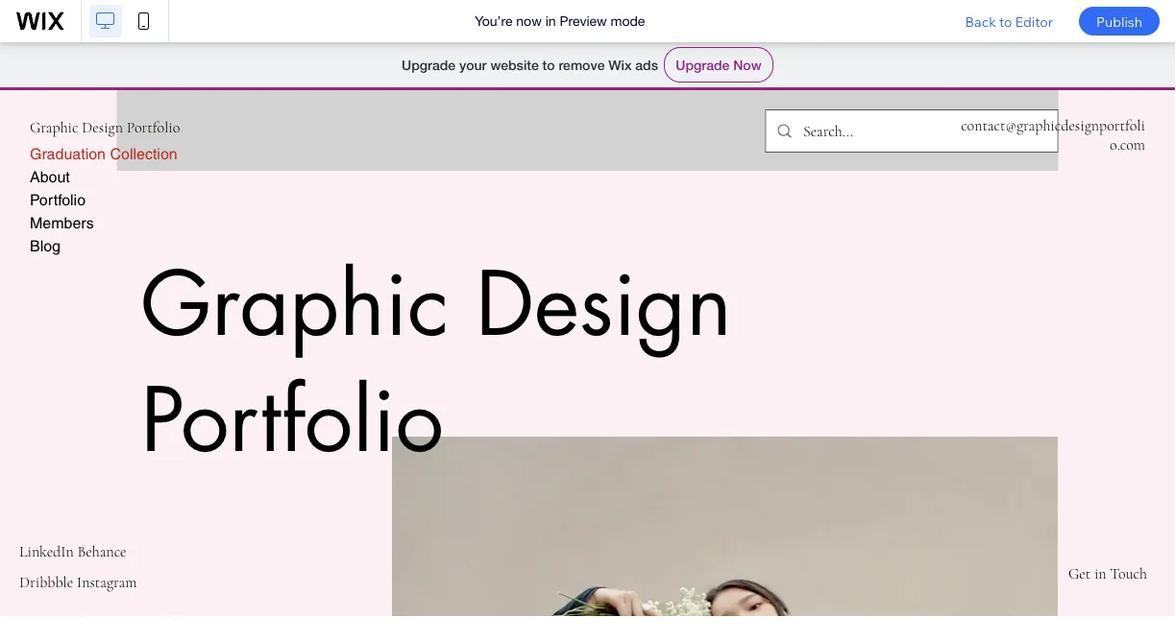 Task type: describe. For each thing, give the bounding box(es) containing it.
publish button
[[1079, 7, 1160, 36]]

publish
[[1096, 13, 1142, 30]]

back
[[965, 13, 996, 30]]

back to editor button
[[951, 0, 1067, 42]]

to
[[999, 13, 1012, 30]]



Task type: vqa. For each thing, say whether or not it's contained in the screenshot.
Publish
yes



Task type: locate. For each thing, give the bounding box(es) containing it.
mode
[[611, 13, 645, 29]]

editor
[[1015, 13, 1053, 30]]

you're
[[475, 13, 512, 29]]

you're now in preview mode
[[475, 13, 645, 29]]

in
[[545, 13, 556, 29]]

back to editor
[[965, 13, 1053, 30]]

preview
[[560, 13, 607, 29]]

now
[[516, 13, 542, 29]]



